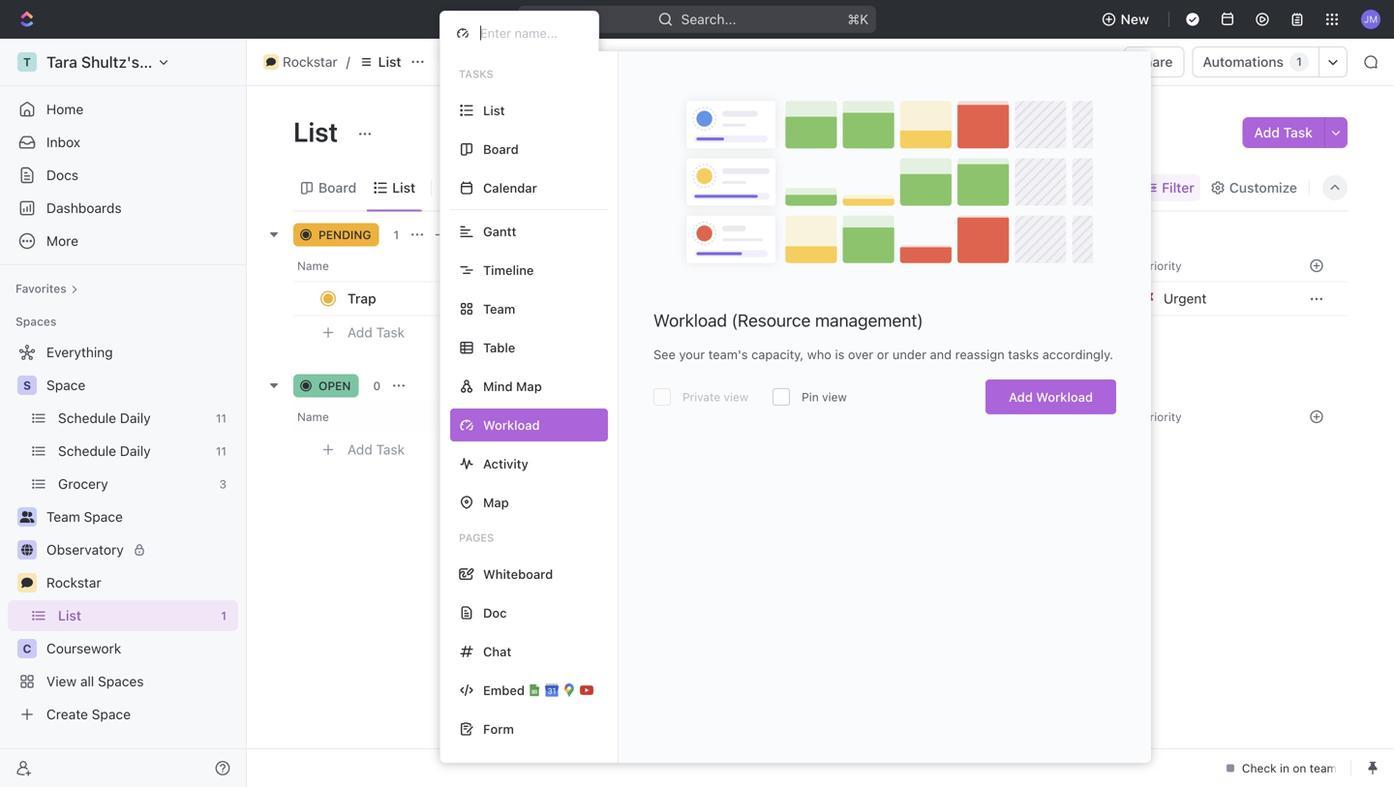 Task type: locate. For each thing, give the bounding box(es) containing it.
workload (resource management)
[[654, 310, 924, 331]]

0 horizontal spatial map
[[483, 495, 509, 510]]

1 vertical spatial map
[[483, 495, 509, 510]]

view for private view
[[724, 390, 749, 404]]

0 horizontal spatial comment image
[[21, 577, 33, 589]]

rockstar inside sidebar navigation
[[46, 575, 101, 591]]

team
[[483, 302, 516, 316]]

1 right automations
[[1297, 55, 1303, 68]]

rockstar
[[283, 54, 338, 70], [46, 575, 101, 591]]

pending
[[319, 228, 371, 242]]

see your team's capacity, who is over or under and reassign tasks accordingly.
[[654, 347, 1114, 362]]

tasks
[[1009, 347, 1039, 362]]

space
[[46, 377, 86, 393]]

1 vertical spatial list link
[[389, 174, 416, 201]]

task down 0
[[376, 442, 405, 458]]

⌘k
[[848, 11, 869, 27]]

see
[[654, 347, 676, 362]]

workload up the your
[[654, 310, 728, 331]]

list
[[378, 54, 402, 70], [483, 103, 505, 118], [293, 116, 344, 148], [392, 180, 416, 196]]

calendar
[[483, 181, 537, 195]]

workload down accordingly. on the top
[[1037, 390, 1094, 404]]

home link
[[8, 94, 238, 125]]

inbox
[[46, 134, 80, 150]]

add for add task button under 'trap' on the top of page
[[348, 325, 373, 341]]

0 vertical spatial comment image
[[266, 57, 276, 67]]

board up calendar
[[483, 142, 519, 156]]

task down 'trap' on the top of page
[[376, 325, 405, 341]]

view right private
[[724, 390, 749, 404]]

new button
[[1094, 4, 1161, 35]]

board up pending
[[319, 180, 357, 196]]

view
[[724, 390, 749, 404], [823, 390, 847, 404]]

doc
[[483, 606, 507, 620]]

0 horizontal spatial workload
[[654, 310, 728, 331]]

0 horizontal spatial rockstar link
[[46, 568, 234, 599]]

list left view dropdown button
[[392, 180, 416, 196]]

0 horizontal spatial view
[[724, 390, 749, 404]]

embed
[[483, 683, 525, 698]]

add up the customize at the right of page
[[1255, 124, 1280, 140]]

list link right board link
[[389, 174, 416, 201]]

inbox link
[[8, 127, 238, 158]]

reassign
[[956, 347, 1005, 362]]

private view
[[683, 390, 749, 404]]

space, , element
[[17, 376, 37, 395]]

map
[[516, 379, 542, 394], [483, 495, 509, 510]]

comment image
[[266, 57, 276, 67], [21, 577, 33, 589]]

dashboards link
[[8, 193, 238, 224]]

1 right pending
[[394, 228, 399, 242]]

search
[[1085, 180, 1130, 196]]

1 vertical spatial 1
[[394, 228, 399, 242]]

map down activity
[[483, 495, 509, 510]]

1 view from the left
[[724, 390, 749, 404]]

view button
[[440, 165, 503, 211]]

trap
[[348, 291, 376, 307]]

list right /
[[378, 54, 402, 70]]

1
[[1297, 55, 1303, 68], [394, 228, 399, 242]]

share
[[1136, 54, 1173, 70]]

1 vertical spatial rockstar
[[46, 575, 101, 591]]

(resource
[[732, 310, 811, 331]]

add task button
[[1243, 117, 1325, 148], [429, 223, 511, 247], [339, 321, 413, 344], [339, 438, 413, 462]]

tree inside sidebar navigation
[[8, 337, 238, 730]]

1 horizontal spatial 1
[[1297, 55, 1303, 68]]

0 horizontal spatial board
[[319, 180, 357, 196]]

add down 'trap' on the top of page
[[348, 325, 373, 341]]

board
[[483, 142, 519, 156], [319, 180, 357, 196]]

s
[[23, 379, 31, 392]]

task for add task button above the customize at the right of page
[[1284, 124, 1313, 140]]

mind
[[483, 379, 513, 394]]

map right mind
[[516, 379, 542, 394]]

task up the customize at the right of page
[[1284, 124, 1313, 140]]

board link
[[315, 174, 357, 201]]

add down tasks
[[1009, 390, 1033, 404]]

1 horizontal spatial workload
[[1037, 390, 1094, 404]]

favorites
[[15, 282, 67, 295]]

chat
[[483, 645, 512, 659]]

0 vertical spatial rockstar
[[283, 54, 338, 70]]

list link right /
[[354, 50, 406, 74]]

form
[[483, 722, 514, 737]]

0 horizontal spatial 1
[[394, 228, 399, 242]]

/
[[346, 54, 350, 70]]

private
[[683, 390, 721, 404]]

rockstar link
[[259, 50, 342, 74], [46, 568, 234, 599]]

1 horizontal spatial board
[[483, 142, 519, 156]]

1 horizontal spatial rockstar
[[283, 54, 338, 70]]

tree
[[8, 337, 238, 730]]

add down open
[[348, 442, 373, 458]]

docs
[[46, 167, 78, 183]]

management)
[[816, 310, 924, 331]]

1 horizontal spatial comment image
[[266, 57, 276, 67]]

customize button
[[1205, 174, 1304, 201]]

task for add task button underneath 0
[[376, 442, 405, 458]]

search button
[[1060, 174, 1135, 201]]

task
[[1284, 124, 1313, 140], [478, 228, 504, 242], [376, 325, 405, 341], [376, 442, 405, 458]]

tree containing space
[[8, 337, 238, 730]]

0 vertical spatial map
[[516, 379, 542, 394]]

1 vertical spatial workload
[[1037, 390, 1094, 404]]

pages
[[459, 532, 494, 544]]

add task
[[1255, 124, 1313, 140], [452, 228, 504, 242], [348, 325, 405, 341], [348, 442, 405, 458]]

0 horizontal spatial rockstar
[[46, 575, 101, 591]]

1 horizontal spatial view
[[823, 390, 847, 404]]

1 vertical spatial comment image
[[21, 577, 33, 589]]

1 vertical spatial rockstar link
[[46, 568, 234, 599]]

add
[[1255, 124, 1280, 140], [452, 228, 475, 242], [348, 325, 373, 341], [1009, 390, 1033, 404], [348, 442, 373, 458]]

pin view
[[802, 390, 847, 404]]

add task button up the customize at the right of page
[[1243, 117, 1325, 148]]

workload
[[654, 310, 728, 331], [1037, 390, 1094, 404]]

2 view from the left
[[823, 390, 847, 404]]

list link
[[354, 50, 406, 74], [389, 174, 416, 201]]

task for add task button under 'trap' on the top of page
[[376, 325, 405, 341]]

add task button down view dropdown button
[[429, 223, 511, 247]]

your
[[679, 347, 705, 362]]

view right pin
[[823, 390, 847, 404]]

1 horizontal spatial map
[[516, 379, 542, 394]]

0 vertical spatial rockstar link
[[259, 50, 342, 74]]

1 horizontal spatial rockstar link
[[259, 50, 342, 74]]



Task type: vqa. For each thing, say whether or not it's contained in the screenshot.
the right 1
yes



Task type: describe. For each thing, give the bounding box(es) containing it.
favorites button
[[8, 277, 86, 300]]

view for pin view
[[823, 390, 847, 404]]

and
[[930, 347, 952, 362]]

docs link
[[8, 160, 238, 191]]

0
[[373, 379, 381, 393]]

comment image inside rockstar link
[[266, 57, 276, 67]]

table
[[483, 340, 516, 355]]

share button
[[1125, 46, 1185, 77]]

add task down 0
[[348, 442, 405, 458]]

add task up the timeline
[[452, 228, 504, 242]]

1 vertical spatial board
[[319, 180, 357, 196]]

whiteboard
[[483, 567, 553, 582]]

capacity,
[[752, 347, 804, 362]]

dashboards
[[46, 200, 122, 216]]

tasks
[[459, 68, 494, 80]]

add for add task button underneath 0
[[348, 442, 373, 458]]

open
[[319, 379, 351, 393]]

comment image inside tree
[[21, 577, 33, 589]]

timeline
[[483, 263, 534, 278]]

add task button down 'trap' on the top of page
[[339, 321, 413, 344]]

customize
[[1230, 180, 1298, 196]]

0 vertical spatial workload
[[654, 310, 728, 331]]

gantt
[[483, 224, 517, 239]]

view button
[[440, 174, 503, 201]]

search...
[[681, 11, 737, 27]]

0 vertical spatial 1
[[1297, 55, 1303, 68]]

trap link
[[343, 285, 818, 313]]

0 vertical spatial list link
[[354, 50, 406, 74]]

add workload
[[1009, 390, 1094, 404]]

pin
[[802, 390, 819, 404]]

accordingly.
[[1043, 347, 1114, 362]]

add task button down 0
[[339, 438, 413, 462]]

add task down 'trap' on the top of page
[[348, 325, 405, 341]]

automations
[[1203, 54, 1284, 70]]

Enter name... field
[[479, 25, 583, 41]]

activity
[[483, 457, 529, 471]]

task up the timeline
[[478, 228, 504, 242]]

home
[[46, 101, 84, 117]]

under
[[893, 347, 927, 362]]

over
[[848, 347, 874, 362]]

is
[[835, 347, 845, 362]]

or
[[877, 347, 889, 362]]

spaces
[[15, 315, 57, 328]]

0 vertical spatial board
[[483, 142, 519, 156]]

space link
[[46, 370, 234, 401]]

add for add task button above the customize at the right of page
[[1255, 124, 1280, 140]]

who
[[808, 347, 832, 362]]

new
[[1121, 11, 1150, 27]]

add left gantt
[[452, 228, 475, 242]]

list up board link
[[293, 116, 344, 148]]

sidebar navigation
[[0, 39, 247, 788]]

list down tasks on the top left of page
[[483, 103, 505, 118]]

mind map
[[483, 379, 542, 394]]

team's
[[709, 347, 748, 362]]

add task up the customize at the right of page
[[1255, 124, 1313, 140]]

view
[[465, 180, 496, 196]]



